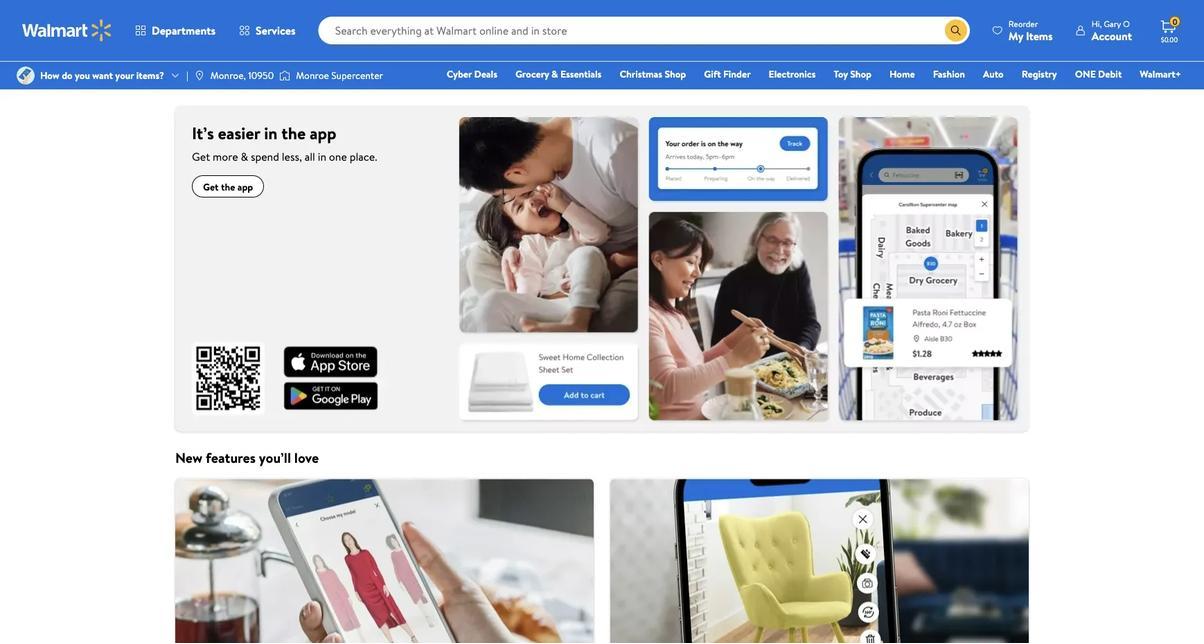 Task type: describe. For each thing, give the bounding box(es) containing it.
do
[[62, 69, 73, 82]]

auto link
[[977, 67, 1011, 81]]

toy shop
[[834, 67, 872, 81]]

registry
[[1022, 67, 1058, 81]]

app inside it's easier in the app get more & spend less, all in one place.
[[310, 121, 337, 145]]

my
[[1009, 28, 1024, 43]]

 image for monroe, 10950
[[194, 70, 205, 81]]

finder
[[724, 67, 751, 81]]

one debit link
[[1069, 67, 1129, 81]]

monroe supercenter
[[296, 69, 383, 82]]

services button
[[227, 14, 308, 47]]

fashion
[[934, 67, 966, 81]]

 image for how do you want your items?
[[17, 67, 35, 85]]

debit
[[1099, 67, 1123, 81]]

0 vertical spatial &
[[552, 67, 558, 81]]

fashion link
[[927, 67, 972, 81]]

it's
[[192, 121, 214, 145]]

gary
[[1104, 18, 1122, 29]]

0 horizontal spatial in
[[264, 121, 278, 145]]

you
[[75, 69, 90, 82]]

hi, gary o account
[[1092, 18, 1133, 43]]

gift finder
[[704, 67, 751, 81]]

your
[[115, 69, 134, 82]]

toy shop link
[[828, 67, 878, 81]]

essentials
[[561, 67, 602, 81]]

easier
[[218, 121, 260, 145]]

toy
[[834, 67, 848, 81]]

electronics link
[[763, 67, 823, 81]]

new features you'll love
[[175, 448, 319, 468]]

1 vertical spatial the
[[221, 180, 235, 193]]

christmas shop
[[620, 67, 686, 81]]

1 horizontal spatial in
[[318, 149, 327, 164]]

want
[[92, 69, 113, 82]]

you'll
[[259, 448, 291, 468]]

supercenter
[[331, 69, 383, 82]]

grocery & essentials link
[[509, 67, 608, 81]]

2 list item from the left
[[602, 479, 1038, 643]]

one debit
[[1076, 67, 1123, 81]]

monroe, 10950
[[211, 69, 274, 82]]

home link
[[884, 67, 922, 81]]

walmart+ link
[[1134, 67, 1188, 81]]

registry link
[[1016, 67, 1064, 81]]

$0.00
[[1162, 35, 1179, 44]]

deals
[[474, 67, 498, 81]]

less,
[[282, 149, 302, 164]]

monroe
[[296, 69, 329, 82]]

new
[[175, 448, 203, 468]]

gift
[[704, 67, 721, 81]]

walmart image
[[22, 19, 112, 42]]

electronics
[[769, 67, 816, 81]]

shop for christmas shop
[[665, 67, 686, 81]]

gift finder link
[[698, 67, 757, 81]]

cyber deals link
[[441, 67, 504, 81]]

o
[[1124, 18, 1130, 29]]

christmas shop link
[[614, 67, 693, 81]]



Task type: vqa. For each thing, say whether or not it's contained in the screenshot.
0
yes



Task type: locate. For each thing, give the bounding box(es) containing it.
walmart+
[[1141, 67, 1182, 81]]

 image
[[17, 67, 35, 85], [194, 70, 205, 81]]

shop right toy
[[851, 67, 872, 81]]

get the app
[[203, 180, 253, 193]]

how do you want your items?
[[40, 69, 164, 82]]

get down the more
[[203, 180, 219, 193]]

search icon image
[[951, 25, 962, 36]]

0 horizontal spatial the
[[221, 180, 235, 193]]

10950
[[248, 69, 274, 82]]

0 vertical spatial in
[[264, 121, 278, 145]]

place.
[[350, 149, 377, 164]]

Walmart Site-Wide search field
[[319, 17, 970, 44]]

 image right |
[[194, 70, 205, 81]]

0 vertical spatial get
[[192, 149, 210, 164]]

the
[[282, 121, 306, 145], [221, 180, 235, 193]]

monroe,
[[211, 69, 246, 82]]

the inside it's easier in the app get more & spend less, all in one place.
[[282, 121, 306, 145]]

1 shop from the left
[[665, 67, 686, 81]]

all
[[305, 149, 315, 164]]

spend
[[251, 149, 279, 164]]

one
[[329, 149, 347, 164]]

christmas
[[620, 67, 663, 81]]

shop right the christmas
[[665, 67, 686, 81]]

items
[[1027, 28, 1054, 43]]

0 horizontal spatial &
[[241, 149, 248, 164]]

0 vertical spatial the
[[282, 121, 306, 145]]

0
[[1173, 16, 1178, 28]]

account
[[1092, 28, 1133, 43]]

& right the more
[[241, 149, 248, 164]]

0 horizontal spatial  image
[[17, 67, 35, 85]]

app up all in the top left of the page
[[310, 121, 337, 145]]

1 horizontal spatial &
[[552, 67, 558, 81]]

Search search field
[[319, 17, 970, 44]]

app
[[310, 121, 337, 145], [238, 180, 253, 193]]

one
[[1076, 67, 1097, 81]]

shop for toy shop
[[851, 67, 872, 81]]

it's easier in the app get more & spend less, all in one place.
[[192, 121, 377, 164]]

the down the more
[[221, 180, 235, 193]]

0 vertical spatial app
[[310, 121, 337, 145]]

2 shop from the left
[[851, 67, 872, 81]]

get the app link
[[192, 175, 264, 198]]

1 vertical spatial &
[[241, 149, 248, 164]]

departments
[[152, 23, 216, 38]]

|
[[186, 69, 188, 82]]

grocery
[[516, 67, 550, 81]]

grocery & essentials
[[516, 67, 602, 81]]

list item
[[167, 479, 602, 643], [602, 479, 1038, 643]]

1 vertical spatial get
[[203, 180, 219, 193]]

& right 'grocery'
[[552, 67, 558, 81]]

in right all in the top left of the page
[[318, 149, 327, 164]]

& inside it's easier in the app get more & spend less, all in one place.
[[241, 149, 248, 164]]

features
[[206, 448, 256, 468]]

1 list item from the left
[[167, 479, 602, 643]]

more
[[213, 149, 238, 164]]

list
[[167, 479, 1038, 643]]

the up less, on the top left of the page
[[282, 121, 306, 145]]

0 horizontal spatial app
[[238, 180, 253, 193]]

1 vertical spatial app
[[238, 180, 253, 193]]

1 horizontal spatial shop
[[851, 67, 872, 81]]

love
[[294, 448, 319, 468]]

1 horizontal spatial  image
[[194, 70, 205, 81]]

1 vertical spatial in
[[318, 149, 327, 164]]

auto
[[984, 67, 1004, 81]]

&
[[552, 67, 558, 81], [241, 149, 248, 164]]

in up spend
[[264, 121, 278, 145]]

reorder my items
[[1009, 18, 1054, 43]]

app down spend
[[238, 180, 253, 193]]

shop
[[665, 67, 686, 81], [851, 67, 872, 81]]

hi,
[[1092, 18, 1102, 29]]

reorder
[[1009, 18, 1039, 29]]

cyber deals
[[447, 67, 498, 81]]

get
[[192, 149, 210, 164], [203, 180, 219, 193]]

get down the it's
[[192, 149, 210, 164]]

 image
[[279, 69, 291, 82]]

items?
[[136, 69, 164, 82]]

cyber
[[447, 67, 472, 81]]

1 horizontal spatial app
[[310, 121, 337, 145]]

0 horizontal spatial shop
[[665, 67, 686, 81]]

services
[[256, 23, 296, 38]]

departments button
[[123, 14, 227, 47]]

home
[[890, 67, 915, 81]]

in
[[264, 121, 278, 145], [318, 149, 327, 164]]

how
[[40, 69, 59, 82]]

get inside it's easier in the app get more & spend less, all in one place.
[[192, 149, 210, 164]]

 image left how on the left of the page
[[17, 67, 35, 85]]

1 horizontal spatial the
[[282, 121, 306, 145]]



